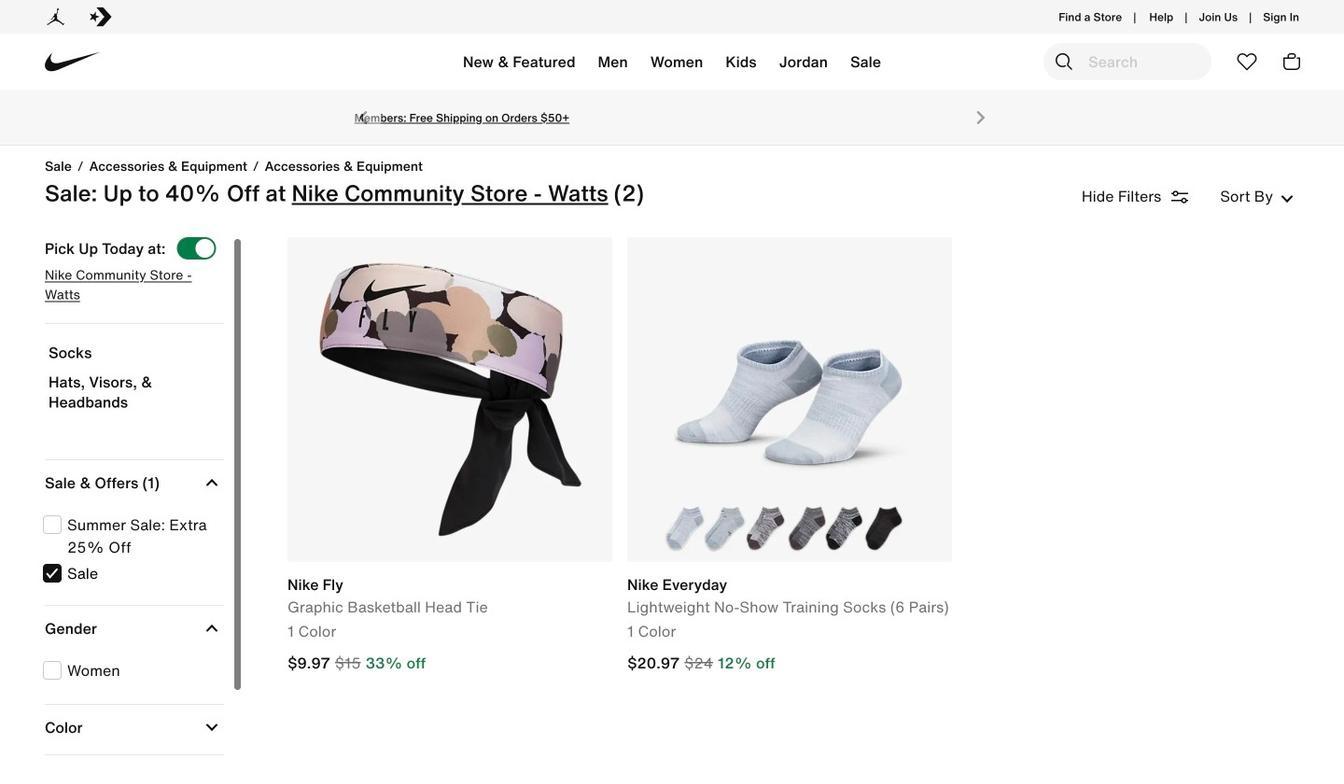 Task type: locate. For each thing, give the bounding box(es) containing it.
current price $9.97, original price $15 element
[[288, 652, 598, 678]]

0 vertical spatial chevron image
[[1281, 192, 1294, 205]]

sale & offers, 1 selected group
[[41, 513, 224, 584]]

filter for {text} element
[[41, 237, 224, 759]]

filter ds image
[[1169, 186, 1192, 208]]

favorites image
[[1236, 50, 1259, 73]]

Filter for Women checkbox
[[43, 659, 219, 681]]

converse image
[[90, 6, 112, 28]]

chevron image
[[1281, 192, 1294, 205], [206, 622, 219, 635], [206, 721, 219, 734]]

menu bar
[[317, 37, 1027, 93]]

pick up today at: group
[[45, 237, 224, 324]]

Search Products text field
[[1044, 43, 1212, 80]]

Filter for Summer Sale: Extra 25% Off button
[[43, 513, 219, 558]]

Filter for Sale checkbox
[[43, 562, 219, 584]]

open search modal image
[[1053, 50, 1076, 73]]

nike fly graphic basketball head tie image
[[288, 237, 613, 562]]

pick up today at: image
[[196, 239, 214, 258]]

2 vertical spatial chevron image
[[206, 721, 219, 734]]



Task type: vqa. For each thing, say whether or not it's contained in the screenshot.
'Filter for {text}' element
yes



Task type: describe. For each thing, give the bounding box(es) containing it.
nike everyday lightweight no-show training socks (6 pairs) image
[[627, 237, 952, 562]]

1 vertical spatial chevron image
[[206, 622, 219, 635]]

current price $20.97, original price $24 element
[[627, 652, 937, 678]]

chevron image
[[206, 476, 219, 489]]

chevron image inside sort by element
[[1281, 192, 1294, 205]]

nike home page image
[[36, 25, 109, 99]]

jordan image
[[45, 6, 67, 28]]

sort by element
[[1082, 183, 1300, 209]]

checkmark image
[[46, 567, 58, 580]]



